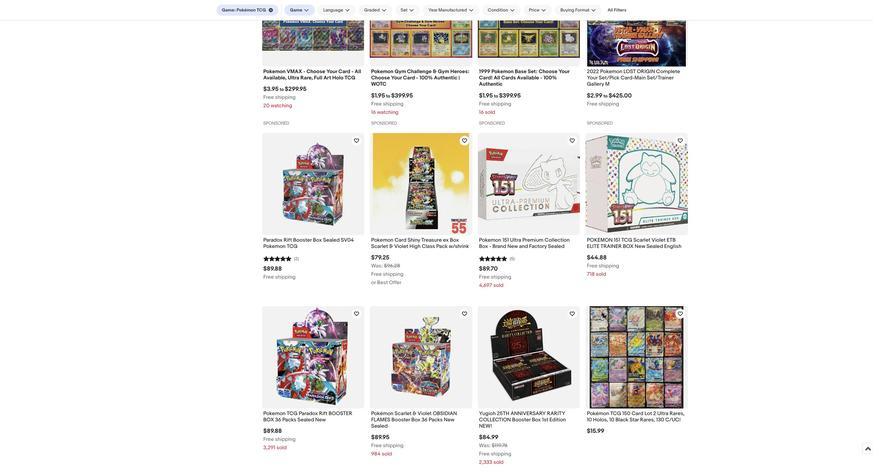 Task type: locate. For each thing, give the bounding box(es) containing it.
100% right set:
[[544, 75, 557, 81]]

2 $1.95 from the left
[[480, 92, 493, 99]]

box left obsidian
[[412, 417, 421, 424]]

new inside pokemon 151 ultra premium collection box - brand new and factory sealed
[[508, 244, 518, 250]]

all right "card!"
[[494, 75, 501, 81]]

pokemon up $3.95
[[264, 68, 286, 75]]

2 vertical spatial ultra
[[658, 411, 669, 418]]

paradox inside the pokemon tcg paradox rift booster box 36 packs sealed new
[[299, 411, 318, 418]]

shipping down "$119.76"
[[491, 452, 512, 458]]

1 151 from the left
[[503, 237, 509, 244]]

pokémon right the game:
[[237, 7, 256, 13]]

free down $2.99
[[588, 101, 598, 107]]

authentic left |
[[434, 75, 458, 81]]

0 horizontal spatial 151
[[503, 237, 509, 244]]

ultra up $299.95
[[288, 75, 300, 81]]

pokemon up $89.88 free shipping 3,291 sold
[[264, 411, 286, 418]]

1 vertical spatial paradox
[[299, 411, 318, 418]]

choose
[[307, 68, 326, 75], [539, 68, 558, 75], [372, 75, 390, 81]]

violet left etb
[[652, 237, 666, 244]]

2
[[654, 411, 657, 418]]

scarlet right flames
[[395, 411, 412, 418]]

sold inside $1.95 to $399.95 free shipping 16 sold
[[485, 109, 496, 116]]

1 horizontal spatial watching
[[377, 109, 399, 116]]

sold inside $89.95 free shipping 984 sold
[[382, 452, 392, 458]]

100% left |
[[420, 75, 433, 81]]

10 left the black
[[610, 417, 615, 424]]

violet inside "pokemon card shiny treasure ex box scarlet & violet high class pack w/shrink"
[[395, 244, 409, 250]]

tcg right holo
[[345, 75, 356, 81]]

free down $3.95
[[264, 94, 274, 101]]

0 horizontal spatial all
[[355, 68, 362, 75]]

all inside pokemon vmax - choose your card - all available, ultra rare, full art holo tcg
[[355, 68, 362, 75]]

sold right 984
[[382, 452, 392, 458]]

1 vertical spatial &
[[390, 244, 394, 250]]

format
[[576, 7, 590, 13]]

sponsored for $3.95 to $299.95 free shipping 20 watching
[[264, 121, 289, 126]]

paradox left booster
[[299, 411, 318, 418]]

0 horizontal spatial &
[[390, 244, 394, 250]]

1 horizontal spatial 10
[[610, 417, 615, 424]]

$89.88 free shipping
[[264, 266, 296, 281]]

to inside $2.99 to $425.00 free shipping
[[604, 93, 608, 99]]

0 vertical spatial $89.88
[[264, 266, 282, 273]]

0 vertical spatial was:
[[372, 263, 383, 270]]

$399.95 down pokemon gym challenge & gym heroes: choose your card - 100% authentic | wotc link
[[392, 92, 413, 99]]

art
[[324, 75, 331, 81]]

1 vertical spatial ultra
[[511, 237, 522, 244]]

to right $2.99
[[604, 93, 608, 99]]

authentic inside '1999 pokemon base set: choose your card! all cards available - 100% authentic'
[[480, 81, 503, 88]]

booster right flames
[[392, 417, 411, 424]]

violet inside pokémon scarlet & violet obsidian flames booster box 36 packs new sealed
[[418, 411, 432, 418]]

pokemon up (2) link
[[264, 244, 286, 250]]

16 inside $1.95 to $399.95 free shipping 16 sold
[[480, 109, 484, 116]]

pokemon up (5) link
[[480, 237, 502, 244]]

sponsored down $2.99 to $425.00 free shipping
[[588, 121, 613, 126]]

violet inside pokemon 151 tcg scarlet violet etb elite trainer box new sealed english
[[652, 237, 666, 244]]

3 sponsored from the left
[[480, 121, 505, 126]]

condition
[[488, 7, 509, 13]]

to
[[280, 87, 284, 93], [386, 93, 391, 99], [494, 93, 499, 99], [604, 93, 608, 99]]

ex
[[444, 237, 449, 244]]

2 151 from the left
[[614, 237, 621, 244]]

16 down wotc
[[372, 109, 376, 116]]

1 horizontal spatial choose
[[372, 75, 390, 81]]

151 right pokemon
[[614, 237, 621, 244]]

$89.88 inside $89.88 free shipping 3,291 sold
[[264, 429, 282, 436]]

pokémon inside pokémon scarlet & violet obsidian flames booster box 36 packs new sealed
[[372, 411, 394, 418]]

card!
[[480, 75, 493, 81]]

class
[[422, 244, 436, 250]]

1 horizontal spatial 151
[[614, 237, 621, 244]]

shipping down $89.70
[[491, 274, 512, 281]]

pokemon card shiny treasure ex box scarlet & violet high class pack w/shrink image
[[373, 133, 469, 236]]

2 horizontal spatial violet
[[652, 237, 666, 244]]

language button
[[318, 5, 356, 16]]

pokémon scarlet & violet obsidian flames booster box 36 packs new sealed
[[372, 411, 457, 430]]

1 horizontal spatial was:
[[480, 443, 491, 450]]

offer
[[389, 280, 402, 287]]

0 horizontal spatial violet
[[395, 244, 409, 250]]

$399.95 down cards
[[500, 92, 521, 99]]

w/shrink
[[449, 244, 470, 250]]

box right trainer
[[624, 244, 634, 250]]

pokémon up $15.99
[[588, 411, 610, 418]]

violet left high
[[395, 244, 409, 250]]

36 up $89.88 free shipping 3,291 sold
[[275, 417, 281, 424]]

$1.95 inside $1.95 to $399.95 free shipping 16 sold
[[480, 92, 493, 99]]

1 horizontal spatial paradox
[[299, 411, 318, 418]]

paradox up (2) link
[[264, 237, 283, 244]]

shipping down $425.00 at top right
[[599, 101, 620, 107]]

watching
[[271, 103, 292, 109], [377, 109, 399, 116]]

sealed inside pokémon scarlet & violet obsidian flames booster box 36 packs new sealed
[[372, 424, 388, 430]]

obsidian
[[433, 411, 457, 418]]

151 inside pokemon 151 tcg scarlet violet etb elite trainer box new sealed english
[[614, 237, 621, 244]]

0 horizontal spatial 16
[[372, 109, 376, 116]]

sponsored
[[264, 121, 289, 126], [372, 121, 397, 126], [480, 121, 505, 126], [588, 121, 613, 126]]

1 vertical spatial rift
[[319, 411, 328, 418]]

card left shiny
[[395, 237, 407, 244]]

2 36 from the left
[[422, 417, 428, 424]]

1 vertical spatial $89.88
[[264, 429, 282, 436]]

shipping up "3,291"
[[275, 437, 296, 444]]

tcg inside pokemon 151 tcg scarlet violet etb elite trainer box new sealed english
[[622, 237, 633, 244]]

1 horizontal spatial &
[[413, 411, 417, 418]]

pokemon inside '1999 pokemon base set: choose your card! all cards available - 100% authentic'
[[492, 68, 514, 75]]

box inside pokemon 151 ultra premium collection box - brand new and factory sealed
[[480, 244, 489, 250]]

rift up (2) link
[[284, 237, 292, 244]]

condition button
[[483, 5, 521, 16]]

2 $399.95 from the left
[[500, 92, 521, 99]]

$399.95 inside $1.95 to $399.95 free shipping 16 watching
[[392, 92, 413, 99]]

scarlet inside "pokemon card shiny treasure ex box scarlet & violet high class pack w/shrink"
[[372, 244, 389, 250]]

& left obsidian
[[413, 411, 417, 418]]

box left 1st
[[532, 417, 542, 424]]

0 vertical spatial paradox
[[264, 237, 283, 244]]

sv04
[[341, 237, 354, 244]]

your inside '1999 pokemon base set: choose your card! all cards available - 100% authentic'
[[559, 68, 570, 75]]

0 horizontal spatial $1.95
[[372, 92, 385, 99]]

1 5 out of 5 stars image from the left
[[264, 256, 292, 262]]

$1.95 to $399.95 free shipping 16 watching
[[372, 92, 413, 116]]

shipping down cards
[[491, 101, 512, 107]]

1 horizontal spatial 100%
[[544, 75, 557, 81]]

1 horizontal spatial scarlet
[[395, 411, 412, 418]]

brand
[[493, 244, 507, 250]]

free down (2) link
[[264, 274, 274, 281]]

sold right 718
[[597, 272, 607, 278]]

to down '1999 pokemon base set: choose your card! all cards available - 100% authentic'
[[494, 93, 499, 99]]

paradox rift booster box sealed sv04 pokemon tcg link
[[264, 237, 363, 252]]

2022 pokemon lost origin complete your set/pick card-main set/trainer gallery m image
[[588, 0, 687, 67]]

rift left booster
[[319, 411, 328, 418]]

130
[[657, 417, 665, 424]]

pokemon 151 tcg scarlet violet etb elite trainer box new sealed english link
[[588, 237, 687, 252]]

box up $89.88 free shipping 3,291 sold
[[264, 417, 274, 424]]

0 horizontal spatial scarlet
[[372, 244, 389, 250]]

sold for $89.88
[[277, 445, 287, 452]]

your inside pokemon gym challenge & gym heroes: choose your card - 100% authentic | wotc
[[391, 75, 402, 81]]

0 horizontal spatial box
[[264, 417, 274, 424]]

$399.95 inside $1.95 to $399.95 free shipping 16 sold
[[500, 92, 521, 99]]

shipping down (2) link
[[275, 274, 296, 281]]

pokémon up $89.95
[[372, 411, 394, 418]]

all right holo
[[355, 68, 362, 75]]

2 horizontal spatial all
[[608, 7, 614, 13]]

shipping inside $3.95 to $299.95 free shipping 20 watching
[[275, 94, 296, 101]]

4 sponsored from the left
[[588, 121, 613, 126]]

booster right "25th" in the bottom right of the page
[[513, 417, 531, 424]]

0 horizontal spatial 36
[[275, 417, 281, 424]]

was: down $79.25
[[372, 263, 383, 270]]

free up 2,333
[[480, 452, 490, 458]]

to inside $1.95 to $399.95 free shipping 16 watching
[[386, 93, 391, 99]]

2 horizontal spatial choose
[[539, 68, 558, 75]]

box left 'brand'
[[480, 244, 489, 250]]

ultra inside pokémon tcg 150 card lot 2 ultra rares, 10 holos, 10 black star rares, 130 c/uc!
[[658, 411, 669, 418]]

yugioh 25th anniversary rarity collection booster box 1st edition new! image
[[480, 307, 579, 409]]

25th
[[497, 411, 510, 418]]

16 down "card!"
[[480, 109, 484, 116]]

choose inside pokemon gym challenge & gym heroes: choose your card - 100% authentic | wotc
[[372, 75, 390, 81]]

all inside '1999 pokemon base set: choose your card! all cards available - 100% authentic'
[[494, 75, 501, 81]]

free up 'or'
[[372, 272, 382, 278]]

pokemon gym challenge & gym heroes: choose your card - 100% authentic | wotc link
[[372, 68, 471, 90]]

tcg inside pokémon tcg 150 card lot 2 ultra rares, 10 holos, 10 black star rares, 130 c/uc!
[[611, 411, 622, 418]]

$89.95
[[372, 435, 390, 442]]

718
[[588, 272, 595, 278]]

your left 2022
[[559, 68, 570, 75]]

5 out of 5 stars image
[[264, 256, 292, 262], [480, 256, 507, 262]]

1 horizontal spatial ultra
[[511, 237, 522, 244]]

ultra left premium
[[511, 237, 522, 244]]

10 left holos,
[[588, 417, 593, 424]]

yugioh
[[480, 411, 496, 418]]

star
[[630, 417, 640, 424]]

2 horizontal spatial booster
[[513, 417, 531, 424]]

1 horizontal spatial authentic
[[480, 81, 503, 88]]

packs inside the pokemon tcg paradox rift booster box 36 packs sealed new
[[283, 417, 297, 424]]

sealed inside pokemon 151 tcg scarlet violet etb elite trainer box new sealed english
[[647, 244, 664, 250]]

0 horizontal spatial booster
[[293, 237, 312, 244]]

1 horizontal spatial 5 out of 5 stars image
[[480, 256, 507, 262]]

language
[[324, 7, 344, 13]]

sponsored down $1.95 to $399.95 free shipping 16 sold
[[480, 121, 505, 126]]

free up "3,291"
[[264, 437, 274, 444]]

pokémon inside pokémon tcg 150 card lot 2 ultra rares, 10 holos, 10 black star rares, 130 c/uc!
[[588, 411, 610, 418]]

flames
[[372, 417, 391, 424]]

card
[[339, 68, 351, 75], [404, 75, 415, 81], [395, 237, 407, 244], [632, 411, 644, 418]]

year manufactured button
[[423, 5, 480, 16]]

2 16 from the left
[[480, 109, 484, 116]]

2 horizontal spatial scarlet
[[634, 237, 651, 244]]

2 $89.88 from the top
[[264, 429, 282, 436]]

0 vertical spatial box
[[624, 244, 634, 250]]

$1.95 for $1.95 to $399.95 free shipping 16 watching
[[372, 92, 385, 99]]

1 horizontal spatial 36
[[422, 417, 428, 424]]

sponsored down $1.95 to $399.95 free shipping 16 watching
[[372, 121, 397, 126]]

sold inside $44.88 free shipping 718 sold
[[597, 272, 607, 278]]

tcg left 150
[[611, 411, 622, 418]]

all left "filters" at the top right of the page
[[608, 7, 614, 13]]

pokémon tcg 150 card lot 2 ultra rares, 10 holos, 10 black star rares, 130 c/uc! link
[[588, 411, 687, 426]]

0 horizontal spatial pokémon
[[237, 7, 256, 13]]

$89.88 up "3,291"
[[264, 429, 282, 436]]

16 for $1.95 to $399.95 free shipping 16 watching
[[372, 109, 376, 116]]

pokemon vmax - choose your card - all available, ultra rare, full art holo tcg image
[[262, 0, 365, 51]]

0 horizontal spatial watching
[[271, 103, 292, 109]]

0 vertical spatial rift
[[284, 237, 292, 244]]

2 horizontal spatial ultra
[[658, 411, 669, 418]]

was:
[[372, 263, 383, 270], [480, 443, 491, 450]]

1 vertical spatial box
[[264, 417, 274, 424]]

card left lot
[[632, 411, 644, 418]]

scarlet
[[634, 237, 651, 244], [372, 244, 389, 250], [395, 411, 412, 418]]

tcg up $89.88 free shipping 3,291 sold
[[287, 411, 298, 418]]

free inside $1.95 to $399.95 free shipping 16 sold
[[480, 101, 490, 107]]

filters
[[615, 7, 627, 13]]

shipping inside $89.70 free shipping 4,697 sold
[[491, 274, 512, 281]]

your inside 2022 pokemon lost origin complete your set/pick card-main set/trainer gallery m
[[588, 75, 598, 81]]

pokémon scarlet & violet obsidian flames booster box 36 packs new sealed image
[[370, 307, 473, 409]]

sold right "3,291"
[[277, 445, 287, 452]]

shipping down the $44.88 on the bottom of page
[[599, 263, 620, 270]]

rift inside paradox rift booster box sealed sv04 pokemon tcg
[[284, 237, 292, 244]]

booster
[[293, 237, 312, 244], [392, 417, 411, 424], [513, 417, 531, 424]]

holo
[[333, 75, 344, 81]]

was: for $79.25
[[372, 263, 383, 270]]

2 horizontal spatial pokémon
[[588, 411, 610, 418]]

2 sponsored from the left
[[372, 121, 397, 126]]

0 horizontal spatial $399.95
[[392, 92, 413, 99]]

scarlet up $79.25
[[372, 244, 389, 250]]

100% inside pokemon gym challenge & gym heroes: choose your card - 100% authentic | wotc
[[420, 75, 433, 81]]

pokemon inside pokemon vmax - choose your card - all available, ultra rare, full art holo tcg
[[264, 68, 286, 75]]

available
[[518, 75, 540, 81]]

box
[[624, 244, 634, 250], [264, 417, 274, 424]]

0 horizontal spatial ultra
[[288, 75, 300, 81]]

1 packs from the left
[[283, 417, 297, 424]]

$1.95 down "card!"
[[480, 92, 493, 99]]

16 inside $1.95 to $399.95 free shipping 16 watching
[[372, 109, 376, 116]]

36 left obsidian
[[422, 417, 428, 424]]

ultra
[[288, 75, 300, 81], [511, 237, 522, 244], [658, 411, 669, 418]]

1 16 from the left
[[372, 109, 376, 116]]

watching right 20
[[271, 103, 292, 109]]

tcg right pokemon
[[622, 237, 633, 244]]

1 horizontal spatial $399.95
[[500, 92, 521, 99]]

graded button
[[359, 5, 393, 16]]

0 horizontal spatial gym
[[395, 68, 406, 75]]

all for $299.95
[[355, 68, 362, 75]]

to inside $1.95 to $399.95 free shipping 16 sold
[[494, 93, 499, 99]]

1 horizontal spatial booster
[[392, 417, 411, 424]]

2 packs from the left
[[429, 417, 443, 424]]

$1.95 for $1.95 to $399.95 free shipping 16 sold
[[480, 92, 493, 99]]

1 horizontal spatial box
[[624, 244, 634, 250]]

tcg up (2) on the left bottom
[[287, 244, 298, 250]]

$1.95 down wotc
[[372, 92, 385, 99]]

0 horizontal spatial choose
[[307, 68, 326, 75]]

$44.88
[[588, 255, 607, 262]]

free down "card!"
[[480, 101, 490, 107]]

0 vertical spatial &
[[433, 68, 437, 75]]

box right ex
[[450, 237, 459, 244]]

1 horizontal spatial all
[[494, 75, 501, 81]]

full
[[314, 75, 323, 81]]

1 horizontal spatial rift
[[319, 411, 328, 418]]

tcg right the game:
[[257, 7, 266, 13]]

gallery
[[588, 81, 605, 88]]

pokemon
[[264, 68, 286, 75], [372, 68, 394, 75], [492, 68, 514, 75], [601, 68, 623, 75], [372, 237, 394, 244], [480, 237, 502, 244], [264, 244, 286, 250], [264, 411, 286, 418]]

- inside pokemon 151 ultra premium collection box - brand new and factory sealed
[[490, 244, 492, 250]]

to down wotc
[[386, 93, 391, 99]]

free inside $84.99 was: $119.76 free shipping 2,333 sold
[[480, 452, 490, 458]]

manufactured
[[439, 7, 467, 13]]

1 sponsored from the left
[[264, 121, 289, 126]]

pokemon gym challenge & gym heroes: choose your card - 100% authentic | wotc image
[[370, 0, 473, 58]]

0 horizontal spatial was:
[[372, 263, 383, 270]]

(5)
[[510, 257, 515, 262]]

5 out of 5 stars image up $89.88 free shipping
[[264, 256, 292, 262]]

1 horizontal spatial gym
[[438, 68, 450, 75]]

was: inside $84.99 was: $119.76 free shipping 2,333 sold
[[480, 443, 491, 450]]

pokemon up m
[[601, 68, 623, 75]]

$44.88 free shipping 718 sold
[[588, 255, 620, 278]]

shipping down $89.95
[[383, 443, 404, 450]]

$2.99
[[588, 92, 603, 99]]

authentic
[[434, 75, 458, 81], [480, 81, 503, 88]]

1 $399.95 from the left
[[392, 92, 413, 99]]

pokémon for pokémon scarlet & violet obsidian flames booster box 36 packs new sealed
[[372, 411, 394, 418]]

set button
[[395, 5, 421, 16]]

sealed inside pokemon 151 ultra premium collection box - brand new and factory sealed
[[549, 244, 565, 250]]

your right wotc
[[391, 75, 402, 81]]

shipping down $299.95
[[275, 94, 296, 101]]

2 100% from the left
[[544, 75, 557, 81]]

sponsored down 20
[[264, 121, 289, 126]]

all for $399.95
[[494, 75, 501, 81]]

1 36 from the left
[[275, 417, 281, 424]]

new
[[508, 244, 518, 250], [635, 244, 646, 250], [316, 417, 326, 424], [444, 417, 455, 424]]

0 horizontal spatial rift
[[284, 237, 292, 244]]

free up the 4,697
[[480, 274, 490, 281]]

sold right the 4,697
[[494, 283, 504, 289]]

1 horizontal spatial $1.95
[[480, 92, 493, 99]]

pokemon inside "pokemon card shiny treasure ex box scarlet & violet high class pack w/shrink"
[[372, 237, 394, 244]]

main
[[635, 75, 646, 81]]

2 horizontal spatial &
[[433, 68, 437, 75]]

your left m
[[588, 75, 598, 81]]

ultra inside pokemon vmax - choose your card - all available, ultra rare, full art holo tcg
[[288, 75, 300, 81]]

$89.88 inside $89.88 free shipping
[[264, 266, 282, 273]]

1 horizontal spatial 16
[[480, 109, 484, 116]]

your
[[327, 68, 338, 75], [559, 68, 570, 75], [391, 75, 402, 81], [588, 75, 598, 81]]

set:
[[528, 68, 538, 75]]

1999
[[480, 68, 491, 75]]

1 $89.88 from the top
[[264, 266, 282, 273]]

1 $1.95 from the left
[[372, 92, 385, 99]]

2 5 out of 5 stars image from the left
[[480, 256, 507, 262]]

sold inside $89.88 free shipping 3,291 sold
[[277, 445, 287, 452]]

game button
[[285, 5, 315, 16]]

1 horizontal spatial violet
[[418, 411, 432, 418]]

rares,
[[670, 411, 685, 418], [641, 417, 656, 424]]

buying
[[561, 7, 575, 13]]

shipping down wotc
[[383, 101, 404, 107]]

pokemon 151 ultra premium collection box - brand new and factory sealed
[[480, 237, 570, 250]]

2022 pokemon lost origin complete your set/pick card-main set/trainer gallery m
[[588, 68, 681, 88]]

sold inside $89.70 free shipping 4,697 sold
[[494, 283, 504, 289]]

(5) link
[[480, 256, 515, 262]]

1 horizontal spatial packs
[[429, 417, 443, 424]]

choose inside '1999 pokemon base set: choose your card! all cards available - 100% authentic'
[[539, 68, 558, 75]]

0 horizontal spatial 10
[[588, 417, 593, 424]]

cards
[[502, 75, 516, 81]]

game:
[[222, 7, 236, 13]]

rift
[[284, 237, 292, 244], [319, 411, 328, 418]]

0 horizontal spatial 100%
[[420, 75, 433, 81]]

pokemon right 1999
[[492, 68, 514, 75]]

free up 718
[[588, 263, 598, 270]]

2 vertical spatial &
[[413, 411, 417, 418]]

free
[[264, 94, 274, 101], [372, 101, 382, 107], [480, 101, 490, 107], [588, 101, 598, 107], [588, 263, 598, 270], [372, 272, 382, 278], [264, 274, 274, 281], [480, 274, 490, 281], [264, 437, 274, 444], [372, 443, 382, 450], [480, 452, 490, 458]]

to right $3.95
[[280, 87, 284, 93]]

pokemon up $79.25
[[372, 237, 394, 244]]

& right challenge
[[433, 68, 437, 75]]

free inside $89.88 free shipping 3,291 sold
[[264, 437, 274, 444]]

16 for $1.95 to $399.95 free shipping 16 sold
[[480, 109, 484, 116]]

& inside pokémon scarlet & violet obsidian flames booster box 36 packs new sealed
[[413, 411, 417, 418]]

1 vertical spatial was:
[[480, 443, 491, 450]]

paradox
[[264, 237, 283, 244], [299, 411, 318, 418]]

free down wotc
[[372, 101, 382, 107]]

1 100% from the left
[[420, 75, 433, 81]]

0 vertical spatial ultra
[[288, 75, 300, 81]]

0 horizontal spatial packs
[[283, 417, 297, 424]]

sold down "card!"
[[485, 109, 496, 116]]

$1.95 inside $1.95 to $399.95 free shipping 16 watching
[[372, 92, 385, 99]]

price
[[530, 7, 540, 13]]

booster up (2) on the left bottom
[[293, 237, 312, 244]]

box left sv04
[[313, 237, 322, 244]]

1 horizontal spatial pokémon
[[372, 411, 394, 418]]

0 horizontal spatial 5 out of 5 stars image
[[264, 256, 292, 262]]

all
[[608, 7, 614, 13], [355, 68, 362, 75], [494, 75, 501, 81]]

c/uc!
[[666, 417, 682, 424]]

free up 984
[[372, 443, 382, 450]]

ultra right 2
[[658, 411, 669, 418]]

0 horizontal spatial authentic
[[434, 75, 458, 81]]

0 horizontal spatial paradox
[[264, 237, 283, 244]]

3,291
[[264, 445, 276, 452]]

scarlet left etb
[[634, 237, 651, 244]]

sold inside $84.99 was: $119.76 free shipping 2,333 sold
[[494, 460, 504, 467]]



Task type: describe. For each thing, give the bounding box(es) containing it.
origin
[[638, 68, 656, 75]]

pokémon for pokémon tcg 150 card lot 2 ultra rares, 10 holos, 10 black star rares, 130 c/uc!
[[588, 411, 610, 418]]

card inside pokemon vmax - choose your card - all available, ultra rare, full art holo tcg
[[339, 68, 351, 75]]

factory
[[530, 244, 547, 250]]

heroes:
[[451, 68, 470, 75]]

lost
[[624, 68, 636, 75]]

20
[[264, 103, 270, 109]]

paradox inside paradox rift booster box sealed sv04 pokemon tcg
[[264, 237, 283, 244]]

1st
[[543, 417, 549, 424]]

984
[[372, 452, 381, 458]]

36 inside the pokemon tcg paradox rift booster box 36 packs sealed new
[[275, 417, 281, 424]]

36 inside pokémon scarlet & violet obsidian flames booster box 36 packs new sealed
[[422, 417, 428, 424]]

free inside $89.70 free shipping 4,697 sold
[[480, 274, 490, 281]]

collection
[[480, 417, 511, 424]]

1999 pokemon base set: choose your card! all cards available - 100% authentic
[[480, 68, 570, 88]]

pokémon tcg 150 card lot 2 ultra rares, 10 holos, 10 black star rares, 130 c/uc!
[[588, 411, 685, 424]]

year manufactured
[[429, 7, 467, 13]]

set/pick
[[599, 75, 620, 81]]

watching for $1.95
[[377, 109, 399, 116]]

holos,
[[594, 417, 609, 424]]

complete
[[657, 68, 681, 75]]

pokemon tcg paradox rift booster box 36 packs sealed new image
[[276, 307, 351, 409]]

pokémon tcg 150 card lot 2 ultra rares, 10 holos, 10 black star rares, 130 c/uc! image
[[590, 307, 684, 409]]

$84.99
[[480, 435, 499, 442]]

collection
[[545, 237, 570, 244]]

trainer
[[601, 244, 622, 250]]

& inside "pokemon card shiny treasure ex box scarlet & violet high class pack w/shrink"
[[390, 244, 394, 250]]

card inside "pokemon card shiny treasure ex box scarlet & violet high class pack w/shrink"
[[395, 237, 407, 244]]

sold for $89.95
[[382, 452, 392, 458]]

yugioh 25th anniversary rarity collection booster box 1st edition new! link
[[480, 411, 579, 432]]

free inside $3.95 to $299.95 free shipping 20 watching
[[264, 94, 274, 101]]

sold for $89.70
[[494, 283, 504, 289]]

5 out of 5 stars image for $89.70
[[480, 256, 507, 262]]

premium
[[523, 237, 544, 244]]

rare,
[[301, 75, 313, 81]]

english
[[665, 244, 682, 250]]

paradox rift booster box sealed sv04 pokemon tcg image
[[262, 133, 365, 236]]

tcg inside pokemon vmax - choose your card - all available, ultra rare, full art holo tcg
[[345, 75, 356, 81]]

free inside $2.99 to $425.00 free shipping
[[588, 101, 598, 107]]

rift inside the pokemon tcg paradox rift booster box 36 packs sealed new
[[319, 411, 328, 418]]

to for $2.99 to $425.00 free shipping
[[604, 93, 608, 99]]

pokemon vmax - choose your card - all available, ultra rare, full art holo tcg
[[264, 68, 362, 81]]

card-
[[621, 75, 635, 81]]

ultra inside pokemon 151 ultra premium collection box - brand new and factory sealed
[[511, 237, 522, 244]]

$299.95
[[285, 86, 307, 93]]

shipping inside $79.25 was: $96.28 free shipping or best offer
[[383, 272, 404, 278]]

$3.95 to $299.95 free shipping 20 watching
[[264, 86, 307, 109]]

booster inside pokémon scarlet & violet obsidian flames booster box 36 packs new sealed
[[392, 417, 411, 424]]

1 gym from the left
[[395, 68, 406, 75]]

sponsored for $1.95 to $399.95 free shipping 16 sold
[[480, 121, 505, 126]]

all filters button
[[605, 5, 630, 16]]

sponsored for $1.95 to $399.95 free shipping 16 watching
[[372, 121, 397, 126]]

$89.70
[[480, 266, 498, 273]]

new inside pokémon scarlet & violet obsidian flames booster box 36 packs new sealed
[[444, 417, 455, 424]]

buying format
[[561, 7, 590, 13]]

box inside "pokemon card shiny treasure ex box scarlet & violet high class pack w/shrink"
[[450, 237, 459, 244]]

$96.28
[[384, 263, 401, 270]]

new!
[[480, 424, 493, 430]]

watching for $3.95
[[271, 103, 292, 109]]

edition
[[550, 417, 567, 424]]

shiny
[[408, 237, 421, 244]]

to for $1.95 to $399.95 free shipping 16 sold
[[494, 93, 499, 99]]

authentic inside pokemon gym challenge & gym heroes: choose your card - 100% authentic | wotc
[[434, 75, 458, 81]]

pokemon tcg paradox rift booster box 36 packs sealed new link
[[264, 411, 363, 426]]

pokemon inside the pokemon tcg paradox rift booster box 36 packs sealed new
[[264, 411, 286, 418]]

$89.88 free shipping 3,291 sold
[[264, 429, 296, 452]]

pokemon inside paradox rift booster box sealed sv04 pokemon tcg
[[264, 244, 286, 250]]

pokemon card shiny treasure ex box scarlet & violet high class pack w/shrink link
[[372, 237, 471, 252]]

free inside $79.25 was: $96.28 free shipping or best offer
[[372, 272, 382, 278]]

new inside pokemon 151 tcg scarlet violet etb elite trainer box new sealed english
[[635, 244, 646, 250]]

1 10 from the left
[[588, 417, 593, 424]]

was: for $84.99
[[480, 443, 491, 450]]

box inside yugioh 25th anniversary rarity collection booster box 1st edition new!
[[532, 417, 542, 424]]

box inside paradox rift booster box sealed sv04 pokemon tcg
[[313, 237, 322, 244]]

booster inside paradox rift booster box sealed sv04 pokemon tcg
[[293, 237, 312, 244]]

m
[[606, 81, 610, 88]]

shipping inside $1.95 to $399.95 free shipping 16 watching
[[383, 101, 404, 107]]

black
[[616, 417, 629, 424]]

new inside the pokemon tcg paradox rift booster box 36 packs sealed new
[[316, 417, 326, 424]]

pokemon inside pokemon gym challenge & gym heroes: choose your card - 100% authentic | wotc
[[372, 68, 394, 75]]

sealed inside the pokemon tcg paradox rift booster box 36 packs sealed new
[[298, 417, 314, 424]]

150
[[623, 411, 631, 418]]

anniversary
[[511, 411, 546, 418]]

pokemon gym challenge & gym heroes: choose your card - 100% authentic | wotc
[[372, 68, 470, 88]]

lot
[[645, 411, 653, 418]]

to for $1.95 to $399.95 free shipping 16 watching
[[386, 93, 391, 99]]

pokemon 151 ultra premium collection box - brand new and factory sealed link
[[480, 237, 579, 252]]

$89.95 free shipping 984 sold
[[372, 435, 404, 458]]

2022
[[588, 68, 600, 75]]

pokemon inside pokemon 151 ultra premium collection box - brand new and factory sealed
[[480, 237, 502, 244]]

pokemon 151 ultra premium collection box - brand new and factory sealed image
[[478, 133, 581, 236]]

pokemon inside 2022 pokemon lost origin complete your set/pick card-main set/trainer gallery m
[[601, 68, 623, 75]]

treasure
[[422, 237, 442, 244]]

2 gym from the left
[[438, 68, 450, 75]]

card inside pokémon tcg 150 card lot 2 ultra rares, 10 holos, 10 black star rares, 130 c/uc!
[[632, 411, 644, 418]]

(2) link
[[264, 256, 299, 262]]

box inside pokémon scarlet & violet obsidian flames booster box 36 packs new sealed
[[412, 417, 421, 424]]

pokemon card shiny treasure ex box scarlet & violet high class pack w/shrink
[[372, 237, 470, 250]]

$89.88 for $89.88 free shipping 3,291 sold
[[264, 429, 282, 436]]

set
[[401, 7, 408, 13]]

shipping inside $89.95 free shipping 984 sold
[[383, 443, 404, 450]]

$89.88 for $89.88 free shipping
[[264, 266, 282, 273]]

$79.25 was: $96.28 free shipping or best offer
[[372, 255, 404, 287]]

tcg inside paradox rift booster box sealed sv04 pokemon tcg
[[287, 244, 298, 250]]

box inside pokemon 151 tcg scarlet violet etb elite trainer box new sealed english
[[624, 244, 634, 250]]

free inside $89.95 free shipping 984 sold
[[372, 443, 382, 450]]

packs inside pokémon scarlet & violet obsidian flames booster box 36 packs new sealed
[[429, 417, 443, 424]]

2 10 from the left
[[610, 417, 615, 424]]

shipping inside $89.88 free shipping
[[275, 274, 296, 281]]

buying format button
[[555, 5, 603, 16]]

- inside pokemon gym challenge & gym heroes: choose your card - 100% authentic | wotc
[[417, 75, 419, 81]]

best
[[377, 280, 388, 287]]

$1.95 to $399.95 free shipping 16 sold
[[480, 92, 521, 116]]

free inside $44.88 free shipping 718 sold
[[588, 263, 598, 270]]

2,333
[[480, 460, 493, 467]]

100% inside '1999 pokemon base set: choose your card! all cards available - 100% authentic'
[[544, 75, 557, 81]]

box inside the pokemon tcg paradox rift booster box 36 packs sealed new
[[264, 417, 274, 424]]

pokémon inside "link"
[[237, 7, 256, 13]]

pokemon vmax - choose your card - all available, ultra rare, full art holo tcg link
[[264, 68, 363, 83]]

$399.95 for $1.95 to $399.95 free shipping 16 sold
[[500, 92, 521, 99]]

shipping inside $2.99 to $425.00 free shipping
[[599, 101, 620, 107]]

wotc
[[372, 81, 387, 88]]

free inside $1.95 to $399.95 free shipping 16 watching
[[372, 101, 382, 107]]

151 for brand
[[503, 237, 509, 244]]

all filters
[[608, 7, 627, 13]]

4,697
[[480, 283, 493, 289]]

- inside '1999 pokemon base set: choose your card! all cards available - 100% authentic'
[[541, 75, 543, 81]]

5 out of 5 stars image for $89.88
[[264, 256, 292, 262]]

$399.95 for $1.95 to $399.95 free shipping 16 watching
[[392, 92, 413, 99]]

pokémon scarlet & violet obsidian flames booster box 36 packs new sealed link
[[372, 411, 471, 432]]

all inside button
[[608, 7, 614, 13]]

pokemon
[[588, 237, 613, 244]]

year
[[429, 7, 438, 13]]

& inside pokemon gym challenge & gym heroes: choose your card - 100% authentic | wotc
[[433, 68, 437, 75]]

$79.25
[[372, 255, 390, 262]]

tcg inside "link"
[[257, 7, 266, 13]]

1999 pokemon base set: choose your card! all cards available - 100% authentic image
[[478, 0, 581, 58]]

$2.99 to $425.00 free shipping
[[588, 92, 632, 107]]

$84.99 was: $119.76 free shipping 2,333 sold
[[480, 435, 512, 467]]

sealed inside paradox rift booster box sealed sv04 pokemon tcg
[[323, 237, 340, 244]]

2022 pokemon lost origin complete your set/pick card-main set/trainer gallery m link
[[588, 68, 687, 90]]

151 for trainer
[[614, 237, 621, 244]]

scarlet inside pokemon 151 tcg scarlet violet etb elite trainer box new sealed english
[[634, 237, 651, 244]]

game: pokémon tcg
[[222, 7, 266, 13]]

shipping inside $84.99 was: $119.76 free shipping 2,333 sold
[[491, 452, 512, 458]]

to for $3.95 to $299.95 free shipping 20 watching
[[280, 87, 284, 93]]

1 horizontal spatial rares,
[[670, 411, 685, 418]]

booster inside yugioh 25th anniversary rarity collection booster box 1st edition new!
[[513, 417, 531, 424]]

free inside $89.88 free shipping
[[264, 274, 274, 281]]

shipping inside $1.95 to $399.95 free shipping 16 sold
[[491, 101, 512, 107]]

pack
[[437, 244, 448, 250]]

set/trainer
[[648, 75, 674, 81]]

paradox rift booster box sealed sv04 pokemon tcg
[[264, 237, 354, 250]]

etb
[[667, 237, 676, 244]]

pokemon 151 tcg scarlet violet etb elite trainer box new sealed english image
[[586, 136, 689, 233]]

yugioh 25th anniversary rarity collection booster box 1st edition new!
[[480, 411, 567, 430]]

tcg inside the pokemon tcg paradox rift booster box 36 packs sealed new
[[287, 411, 298, 418]]

elite
[[588, 244, 600, 250]]

shipping inside $44.88 free shipping 718 sold
[[599, 263, 620, 270]]

sold for $44.88
[[597, 272, 607, 278]]

your inside pokemon vmax - choose your card - all available, ultra rare, full art holo tcg
[[327, 68, 338, 75]]

scarlet inside pokémon scarlet & violet obsidian flames booster box 36 packs new sealed
[[395, 411, 412, 418]]

shipping inside $89.88 free shipping 3,291 sold
[[275, 437, 296, 444]]

choose inside pokemon vmax - choose your card - all available, ultra rare, full art holo tcg
[[307, 68, 326, 75]]

(2)
[[294, 257, 299, 262]]

card inside pokemon gym challenge & gym heroes: choose your card - 100% authentic | wotc
[[404, 75, 415, 81]]

0 horizontal spatial rares,
[[641, 417, 656, 424]]

challenge
[[408, 68, 432, 75]]

pokemon 151 tcg scarlet violet etb elite trainer box new sealed english
[[588, 237, 682, 250]]



Task type: vqa. For each thing, say whether or not it's contained in the screenshot.
second with details__icon from the top of the main content containing Best Offer:
no



